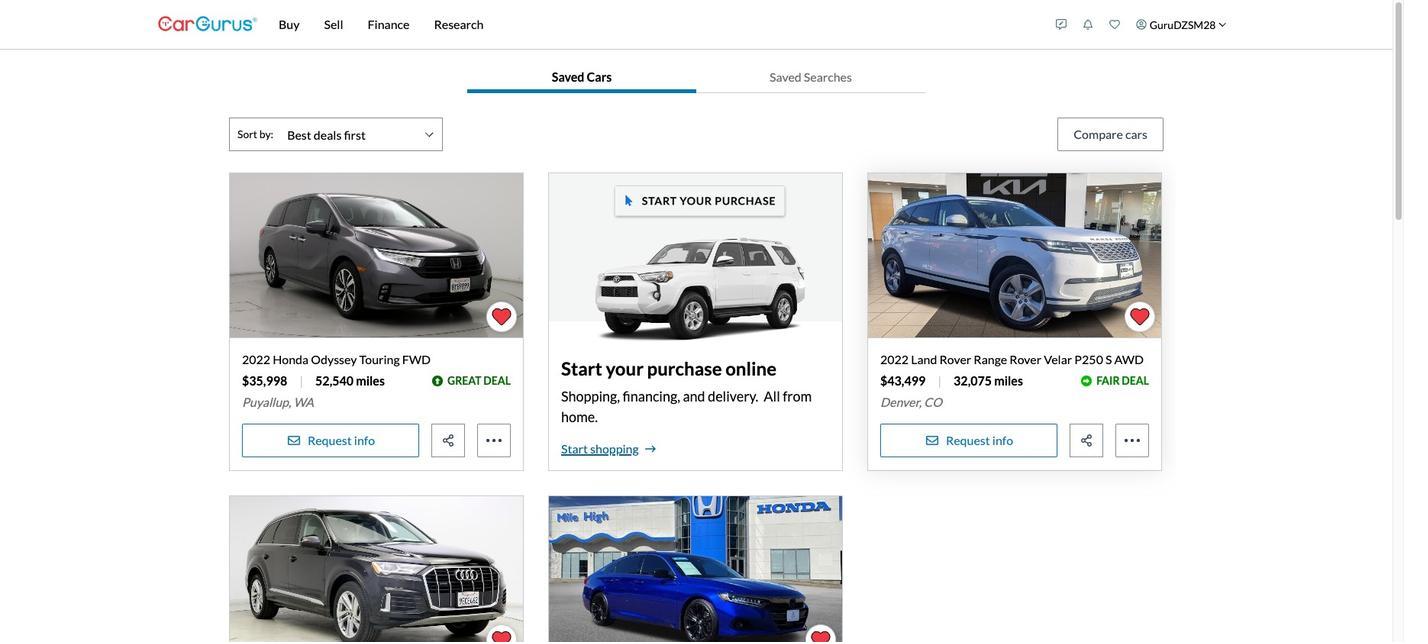 Task type: vqa. For each thing, say whether or not it's contained in the screenshot.
are
no



Task type: describe. For each thing, give the bounding box(es) containing it.
buy
[[279, 17, 300, 31]]

open notifications image
[[1083, 19, 1094, 30]]

research button
[[422, 0, 496, 49]]

2 rover from the left
[[1010, 352, 1042, 367]]

add a car review image
[[1057, 19, 1067, 30]]

| for honda
[[300, 374, 303, 388]]

saved for saved cars
[[552, 70, 585, 84]]

shopping, financing, and delivery.  all from home.
[[561, 388, 812, 425]]

| for land
[[938, 374, 942, 388]]

sell button
[[312, 0, 356, 49]]

s
[[1106, 352, 1113, 367]]

compare
[[1074, 127, 1124, 141]]

user icon image
[[1137, 19, 1148, 30]]

financing,
[[623, 388, 681, 405]]

cargurus logo homepage link image
[[158, 3, 257, 46]]

request for denver, co
[[946, 433, 991, 448]]

long arrow right image
[[645, 443, 656, 455]]

puyallup,
[[242, 395, 291, 409]]

land
[[911, 352, 938, 367]]

2022 for 2022 land rover range rover velar p250 s awd
[[881, 352, 909, 367]]

puyallup, wa
[[242, 395, 314, 409]]

gurudzsm28
[[1150, 18, 1217, 31]]

fair
[[1097, 374, 1120, 387]]

request for puyallup, wa
[[308, 433, 352, 448]]

share alt image for rover
[[1079, 435, 1095, 447]]

32,075 miles
[[954, 374, 1024, 388]]

2022 honda accord sport fwd image
[[549, 496, 843, 642]]

start your purchase online
[[561, 358, 777, 380]]

online
[[726, 358, 777, 380]]

info for 32,075
[[993, 433, 1014, 448]]

miles for 32,075 miles
[[995, 374, 1024, 388]]

saved cars
[[552, 70, 612, 84]]

start shopping link
[[561, 440, 656, 458]]

gurudzsm28 menu item
[[1129, 3, 1235, 46]]

request info for co
[[946, 433, 1014, 448]]

shopping
[[591, 441, 639, 456]]

wa
[[294, 395, 314, 409]]

compare cars
[[1074, 127, 1148, 141]]

compare cars button
[[1058, 118, 1164, 151]]

envelope image
[[925, 435, 940, 447]]

great
[[448, 374, 482, 387]]

start shopping
[[561, 441, 639, 456]]

sort
[[238, 127, 257, 140]]

saved cars image
[[1110, 19, 1121, 30]]

cars
[[587, 70, 612, 84]]

sort by:
[[238, 127, 274, 140]]



Task type: locate. For each thing, give the bounding box(es) containing it.
$35,998
[[242, 374, 287, 388]]

start for start shopping
[[561, 441, 588, 456]]

start inside 'link'
[[561, 441, 588, 456]]

request info right envelope image
[[308, 433, 375, 448]]

1 miles from the left
[[356, 374, 385, 388]]

2 start from the top
[[561, 441, 588, 456]]

from
[[783, 388, 812, 405]]

1 horizontal spatial |
[[938, 374, 942, 388]]

$43,499
[[881, 374, 926, 388]]

searches
[[804, 70, 852, 84]]

1 horizontal spatial saved
[[770, 70, 802, 84]]

1 info from the left
[[354, 433, 375, 448]]

2 deal from the left
[[1122, 374, 1150, 387]]

start for start your purchase online
[[561, 358, 603, 380]]

request info
[[308, 433, 375, 448], [946, 433, 1014, 448]]

start down home.
[[561, 441, 588, 456]]

saved cars link
[[468, 62, 697, 92]]

1 rover from the left
[[940, 352, 972, 367]]

fwd
[[402, 352, 431, 367]]

sell
[[324, 17, 343, 31]]

great deal
[[448, 374, 511, 387]]

1 horizontal spatial info
[[993, 433, 1014, 448]]

finance
[[368, 17, 410, 31]]

all
[[764, 388, 781, 405]]

your
[[606, 358, 644, 380]]

2 2022 from the left
[[881, 352, 909, 367]]

2022 honda odyssey touring fwd image
[[230, 173, 523, 338]]

1 vertical spatial start
[[561, 441, 588, 456]]

ellipsis h image down fair deal
[[1124, 432, 1142, 450]]

0 horizontal spatial request
[[308, 433, 352, 448]]

menu bar containing buy
[[257, 0, 1049, 49]]

request info button down wa
[[242, 424, 419, 458]]

shopping,
[[561, 388, 620, 405]]

2022 for 2022 honda odyssey touring fwd
[[242, 352, 271, 367]]

0 horizontal spatial |
[[300, 374, 303, 388]]

2022 land rover range rover velar p250 s awd
[[881, 352, 1144, 367]]

share alt image for fwd
[[441, 435, 456, 447]]

1 saved from the left
[[552, 70, 585, 84]]

start up shopping,
[[561, 358, 603, 380]]

deal right the great
[[484, 374, 511, 387]]

0 horizontal spatial deal
[[484, 374, 511, 387]]

finance button
[[356, 0, 422, 49]]

request info button down co
[[881, 424, 1058, 458]]

2022
[[242, 352, 271, 367], [881, 352, 909, 367]]

1 horizontal spatial share alt image
[[1079, 435, 1095, 447]]

0 horizontal spatial rover
[[940, 352, 972, 367]]

request info button
[[242, 424, 419, 458], [881, 424, 1058, 458]]

denver, co
[[881, 395, 943, 409]]

info for 52,540
[[354, 433, 375, 448]]

envelope image
[[286, 435, 302, 447]]

0 horizontal spatial miles
[[356, 374, 385, 388]]

1 horizontal spatial request info
[[946, 433, 1014, 448]]

chevron down image
[[1219, 20, 1227, 28]]

1 horizontal spatial miles
[[995, 374, 1024, 388]]

fair deal
[[1097, 374, 1150, 387]]

request info button for co
[[881, 424, 1058, 458]]

denver,
[[881, 395, 922, 409]]

1 request info from the left
[[308, 433, 375, 448]]

saved
[[552, 70, 585, 84], [770, 70, 802, 84]]

1 start from the top
[[561, 358, 603, 380]]

rover
[[940, 352, 972, 367], [1010, 352, 1042, 367]]

|
[[300, 374, 303, 388], [938, 374, 942, 388]]

rover left velar
[[1010, 352, 1042, 367]]

2 request info button from the left
[[881, 424, 1058, 458]]

deal for 2022 honda odyssey touring fwd
[[484, 374, 511, 387]]

2 saved from the left
[[770, 70, 802, 84]]

request info right envelope icon
[[946, 433, 1014, 448]]

and
[[683, 388, 706, 405]]

start
[[561, 358, 603, 380], [561, 441, 588, 456]]

gurudzsm28 button
[[1129, 3, 1235, 46]]

info down 32,075 miles
[[993, 433, 1014, 448]]

1 horizontal spatial request
[[946, 433, 991, 448]]

1 horizontal spatial request info button
[[881, 424, 1058, 458]]

2 info from the left
[[993, 433, 1014, 448]]

2021 audi q7 quattro premium plus 55 tfsi awd image
[[230, 496, 523, 642]]

info
[[354, 433, 375, 448], [993, 433, 1014, 448]]

saved searches link
[[697, 62, 926, 92]]

share alt image
[[441, 435, 456, 447], [1079, 435, 1095, 447]]

2 request info from the left
[[946, 433, 1014, 448]]

cargurus logo homepage link link
[[158, 3, 257, 46]]

ellipsis h image
[[485, 432, 503, 450], [1124, 432, 1142, 450]]

saved left 'cars'
[[552, 70, 585, 84]]

p250
[[1075, 352, 1104, 367]]

honda
[[273, 352, 309, 367]]

1 horizontal spatial rover
[[1010, 352, 1042, 367]]

request
[[308, 433, 352, 448], [946, 433, 991, 448]]

research
[[434, 17, 484, 31]]

purchase
[[647, 358, 722, 380]]

1 ellipsis h image from the left
[[485, 432, 503, 450]]

1 horizontal spatial 2022
[[881, 352, 909, 367]]

1 deal from the left
[[484, 374, 511, 387]]

deal down awd
[[1122, 374, 1150, 387]]

miles down touring
[[356, 374, 385, 388]]

info down 52,540 miles
[[354, 433, 375, 448]]

2 | from the left
[[938, 374, 942, 388]]

2 request from the left
[[946, 433, 991, 448]]

1 | from the left
[[300, 374, 303, 388]]

1 2022 from the left
[[242, 352, 271, 367]]

1 request from the left
[[308, 433, 352, 448]]

request right envelope image
[[308, 433, 352, 448]]

request right envelope icon
[[946, 433, 991, 448]]

0 horizontal spatial request info
[[308, 433, 375, 448]]

home.
[[561, 409, 598, 425]]

range
[[974, 352, 1008, 367]]

saved searches
[[770, 70, 852, 84]]

menu bar
[[257, 0, 1049, 49]]

2 share alt image from the left
[[1079, 435, 1095, 447]]

0 horizontal spatial request info button
[[242, 424, 419, 458]]

deal
[[484, 374, 511, 387], [1122, 374, 1150, 387]]

0 vertical spatial start
[[561, 358, 603, 380]]

velar
[[1044, 352, 1073, 367]]

miles for 52,540 miles
[[356, 374, 385, 388]]

rover up 32,075
[[940, 352, 972, 367]]

touring
[[359, 352, 400, 367]]

1 horizontal spatial ellipsis h image
[[1124, 432, 1142, 450]]

cars
[[1126, 127, 1148, 141]]

ellipsis h image for 2022 honda odyssey touring fwd
[[485, 432, 503, 450]]

gurudzsm28 menu
[[1049, 3, 1235, 46]]

ellipsis h image down great deal
[[485, 432, 503, 450]]

0 horizontal spatial share alt image
[[441, 435, 456, 447]]

0 horizontal spatial 2022
[[242, 352, 271, 367]]

miles
[[356, 374, 385, 388], [995, 374, 1024, 388]]

by:
[[260, 127, 274, 140]]

32,075
[[954, 374, 992, 388]]

2022 up $43,499
[[881, 352, 909, 367]]

2 ellipsis h image from the left
[[1124, 432, 1142, 450]]

saved left "searches"
[[770, 70, 802, 84]]

1 request info button from the left
[[242, 424, 419, 458]]

0 horizontal spatial saved
[[552, 70, 585, 84]]

co
[[925, 395, 943, 409]]

| up wa
[[300, 374, 303, 388]]

52,540
[[316, 374, 354, 388]]

2022 land rover range rover velar p250 s awd image
[[869, 173, 1162, 338]]

request info for wa
[[308, 433, 375, 448]]

1 horizontal spatial deal
[[1122, 374, 1150, 387]]

request info button for wa
[[242, 424, 419, 458]]

miles down 2022 land rover range rover velar p250 s awd
[[995, 374, 1024, 388]]

0 horizontal spatial info
[[354, 433, 375, 448]]

saved for saved searches
[[770, 70, 802, 84]]

odyssey
[[311, 352, 357, 367]]

1 share alt image from the left
[[441, 435, 456, 447]]

2022 honda odyssey touring fwd
[[242, 352, 431, 367]]

0 horizontal spatial ellipsis h image
[[485, 432, 503, 450]]

deal for 2022 land rover range rover velar p250 s awd
[[1122, 374, 1150, 387]]

52,540 miles
[[316, 374, 385, 388]]

ellipsis h image for 2022 land rover range rover velar p250 s awd
[[1124, 432, 1142, 450]]

buy button
[[267, 0, 312, 49]]

awd
[[1115, 352, 1144, 367]]

| up co
[[938, 374, 942, 388]]

2 miles from the left
[[995, 374, 1024, 388]]

2022 up the '$35,998'
[[242, 352, 271, 367]]



